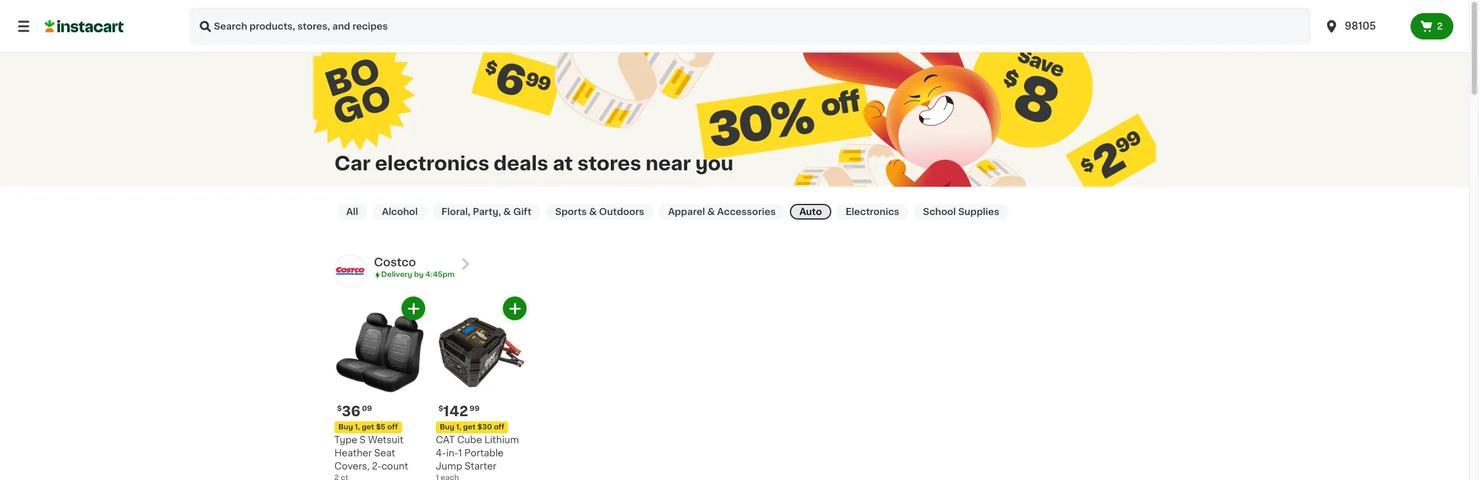 Task type: locate. For each thing, give the bounding box(es) containing it.
& right sports
[[589, 207, 597, 217]]

gift
[[513, 207, 532, 217]]

2 get from the left
[[463, 424, 476, 431]]

2 button
[[1411, 13, 1454, 40]]

car
[[334, 154, 371, 173]]

$5
[[376, 424, 386, 431]]

0 horizontal spatial $
[[337, 406, 342, 413]]

09
[[362, 406, 372, 413]]

1 horizontal spatial product group
[[436, 297, 527, 481]]

0 horizontal spatial &
[[503, 207, 511, 217]]

0 horizontal spatial get
[[362, 424, 374, 431]]

$ left 09
[[337, 406, 342, 413]]

type
[[334, 436, 357, 445]]

& inside floral, party, & gift 'link'
[[503, 207, 511, 217]]

school supplies
[[923, 207, 1000, 217]]

1 & from the left
[[503, 207, 511, 217]]

1 off from the left
[[387, 424, 398, 431]]

buy 1, get $5 off
[[338, 424, 398, 431]]

1 horizontal spatial &
[[589, 207, 597, 217]]

2 add image from the left
[[507, 301, 523, 317]]

2 & from the left
[[589, 207, 597, 217]]

2 1, from the left
[[456, 424, 461, 431]]

get
[[362, 424, 374, 431], [463, 424, 476, 431]]

2
[[1437, 22, 1443, 31]]

car electronics deals at stores near you main content
[[0, 0, 1470, 481]]

all link
[[337, 204, 367, 220]]

get for 142
[[463, 424, 476, 431]]

off up the lithium
[[494, 424, 505, 431]]

$ 36 09
[[337, 405, 372, 419]]

$30
[[477, 424, 492, 431]]

portable
[[465, 449, 504, 458]]

buy up cat at the bottom of the page
[[440, 424, 454, 431]]

cat
[[436, 436, 455, 445]]

1 1, from the left
[[355, 424, 360, 431]]

98105
[[1345, 21, 1376, 31]]

1 horizontal spatial add image
[[507, 301, 523, 317]]

0 horizontal spatial add image
[[405, 301, 422, 317]]

1, down $ 142 99
[[456, 424, 461, 431]]

in-
[[446, 449, 458, 458]]

buy for 36
[[338, 424, 353, 431]]

item carousel region
[[316, 297, 1135, 481]]

$ inside $ 142 99
[[438, 406, 443, 413]]

apparel
[[668, 207, 705, 217]]

& left gift
[[503, 207, 511, 217]]

school
[[923, 207, 956, 217]]

sports & outdoors link
[[546, 204, 654, 220]]

1 $ from the left
[[337, 406, 342, 413]]

get left $5
[[362, 424, 374, 431]]

heather
[[334, 449, 372, 458]]

get up cube
[[463, 424, 476, 431]]

Search field
[[190, 8, 1311, 45]]

0 horizontal spatial buy
[[338, 424, 353, 431]]

jump
[[436, 462, 462, 472]]

0 horizontal spatial 1,
[[355, 424, 360, 431]]

off
[[387, 424, 398, 431], [494, 424, 505, 431]]

$ 142 99
[[438, 405, 480, 419]]

buy
[[338, 424, 353, 431], [440, 424, 454, 431]]

1 get from the left
[[362, 424, 374, 431]]

add image for 142
[[507, 301, 523, 317]]

alcohol link
[[373, 204, 427, 220]]

1 product group from the left
[[334, 297, 425, 481]]

1 horizontal spatial get
[[463, 424, 476, 431]]

2 horizontal spatial &
[[707, 207, 715, 217]]

1 horizontal spatial $
[[438, 406, 443, 413]]

$ inside $ 36 09
[[337, 406, 342, 413]]

1, up s
[[355, 424, 360, 431]]

off right $5
[[387, 424, 398, 431]]

2 buy from the left
[[440, 424, 454, 431]]

2 product group from the left
[[436, 297, 527, 481]]

get for 36
[[362, 424, 374, 431]]

off for 36
[[387, 424, 398, 431]]

& for sports & outdoors
[[589, 207, 597, 217]]

& inside 'apparel & accessories' "link"
[[707, 207, 715, 217]]

& inside the "sports & outdoors" link
[[589, 207, 597, 217]]

2 off from the left
[[494, 424, 505, 431]]

lithium
[[485, 436, 519, 445]]

1 horizontal spatial off
[[494, 424, 505, 431]]

None search field
[[190, 8, 1311, 45]]

0 horizontal spatial off
[[387, 424, 398, 431]]

&
[[503, 207, 511, 217], [589, 207, 597, 217], [707, 207, 715, 217]]

by
[[414, 271, 424, 278]]

2 $ from the left
[[438, 406, 443, 413]]

add image
[[405, 301, 422, 317], [507, 301, 523, 317]]

1,
[[355, 424, 360, 431], [456, 424, 461, 431]]

1 horizontal spatial buy
[[440, 424, 454, 431]]

$ up cat at the bottom of the page
[[438, 406, 443, 413]]

electronics
[[375, 154, 489, 173]]

product group containing 142
[[436, 297, 527, 481]]

party,
[[473, 207, 501, 217]]

36
[[342, 405, 361, 419]]

1 horizontal spatial 1,
[[456, 424, 461, 431]]

type s wetsuit heather seat covers, 2-count
[[334, 436, 408, 472]]

$
[[337, 406, 342, 413], [438, 406, 443, 413]]

1
[[458, 449, 462, 458]]

costco
[[374, 257, 416, 268]]

auto link
[[790, 204, 831, 220]]

3 & from the left
[[707, 207, 715, 217]]

auto
[[800, 207, 822, 217]]

0 horizontal spatial product group
[[334, 297, 425, 481]]

1 add image from the left
[[405, 301, 422, 317]]

1, for 142
[[456, 424, 461, 431]]

covers,
[[334, 462, 370, 472]]

& right apparel
[[707, 207, 715, 217]]

cat cube lithium 4-in-1 portable jump starter
[[436, 436, 519, 472]]

buy up type
[[338, 424, 353, 431]]

product group
[[334, 297, 425, 481], [436, 297, 527, 481]]

you
[[696, 154, 734, 173]]

1 buy from the left
[[338, 424, 353, 431]]



Task type: vqa. For each thing, say whether or not it's contained in the screenshot.
6" to the right
no



Task type: describe. For each thing, give the bounding box(es) containing it.
accessories
[[717, 207, 776, 217]]

at
[[553, 154, 573, 173]]

wetsuit
[[368, 436, 404, 445]]

buy for 142
[[440, 424, 454, 431]]

floral, party, & gift link
[[432, 204, 541, 220]]

4-
[[436, 449, 446, 458]]

$ for 36
[[337, 406, 342, 413]]

floral, party, & gift
[[442, 207, 532, 217]]

s
[[360, 436, 366, 445]]

supplies
[[958, 207, 1000, 217]]

starter
[[465, 462, 496, 472]]

seat
[[374, 449, 395, 458]]

delivery by 4:45pm
[[381, 271, 455, 278]]

outdoors
[[599, 207, 644, 217]]

2-
[[372, 462, 381, 472]]

costco image
[[334, 255, 366, 287]]

stores
[[578, 154, 641, 173]]

alcohol
[[382, 207, 418, 217]]

product group containing 36
[[334, 297, 425, 481]]

school supplies link
[[914, 204, 1009, 220]]

& for apparel & accessories
[[707, 207, 715, 217]]

4:45pm
[[425, 271, 455, 278]]

electronics link
[[837, 204, 909, 220]]

1, for 36
[[355, 424, 360, 431]]

delivery
[[381, 271, 412, 278]]

sports & outdoors
[[555, 207, 644, 217]]

count
[[381, 462, 408, 472]]

98105 button
[[1316, 8, 1411, 45]]

$ for 142
[[438, 406, 443, 413]]

sports
[[555, 207, 587, 217]]

98105 button
[[1324, 8, 1403, 45]]

buy 1, get $30 off
[[440, 424, 505, 431]]

instacart logo image
[[45, 18, 124, 34]]

142
[[443, 405, 468, 419]]

apparel & accessories link
[[659, 204, 785, 220]]

near
[[646, 154, 691, 173]]

all
[[346, 207, 358, 217]]

electronics
[[846, 207, 900, 217]]

cube
[[457, 436, 482, 445]]

floral,
[[442, 207, 471, 217]]

99
[[470, 406, 480, 413]]

deals
[[494, 154, 548, 173]]

off for 142
[[494, 424, 505, 431]]

add image for 36
[[405, 301, 422, 317]]

apparel & accessories
[[668, 207, 776, 217]]

car electronics deals at stores near you
[[334, 154, 734, 173]]



